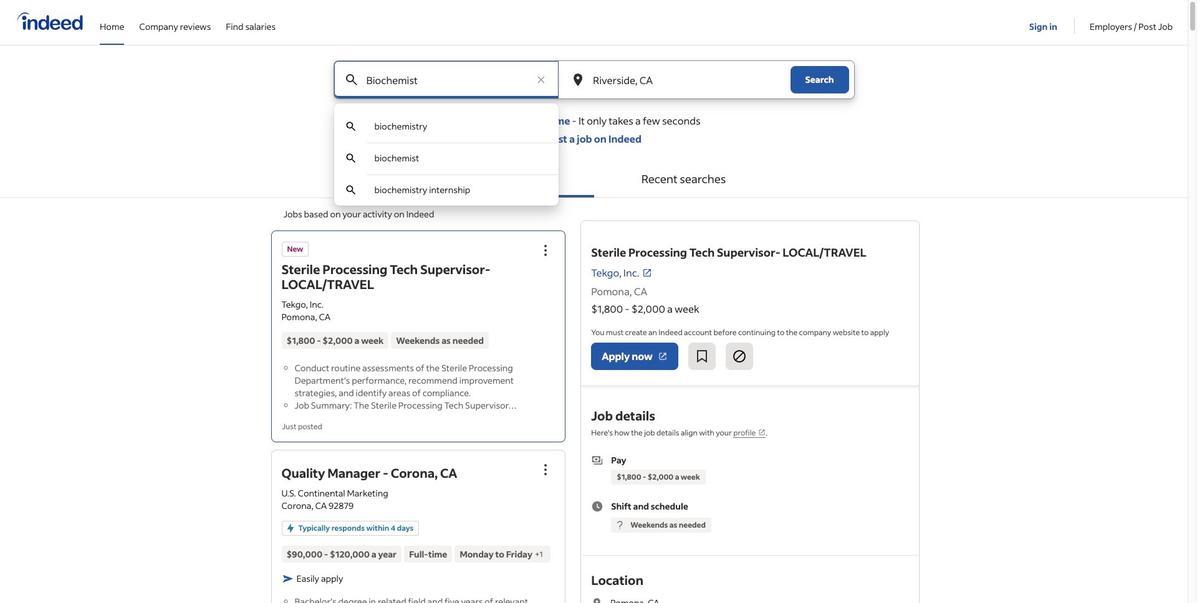 Task type: describe. For each thing, give the bounding box(es) containing it.
search: Job title, keywords, or company text field
[[364, 61, 529, 99]]

job actions for quality manager - corona, ca is collapsed image
[[538, 463, 553, 478]]

job actions for sterile processing tech supervisor- local/travel is collapsed image
[[538, 243, 553, 258]]

job preferences (opens in a new window) image
[[758, 429, 766, 436]]

Edit location text field
[[591, 61, 765, 99]]

apply now (opens in a new tab) image
[[658, 352, 668, 362]]

not interested image
[[732, 349, 747, 364]]

clear what input image
[[535, 74, 547, 86]]



Task type: vqa. For each thing, say whether or not it's contained in the screenshot.
JOB ACTIONS FOR STERILE PROCESSING TECH SUPERVISOR- LOCAL/TRAVEL IS COLLAPSED icon
yes



Task type: locate. For each thing, give the bounding box(es) containing it.
tekgo, inc. (opens in a new tab) image
[[642, 268, 652, 278]]

missing qualification image
[[614, 520, 626, 531]]

save this job image
[[694, 349, 709, 364]]

main content
[[0, 60, 1188, 604]]

None search field
[[323, 60, 865, 206]]

tab list
[[0, 160, 1188, 198]]

search suggestions list box
[[334, 111, 559, 206]]



